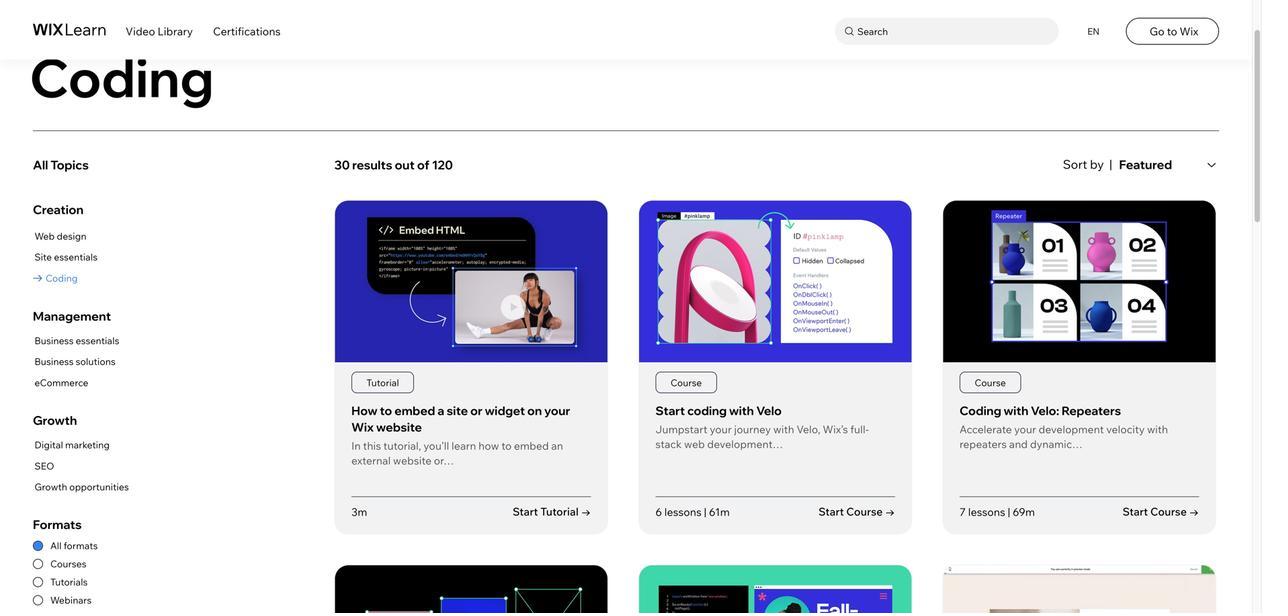 Task type: locate. For each thing, give the bounding box(es) containing it.
of
[[417, 157, 430, 173]]

0 vertical spatial wix
[[1180, 25, 1199, 38]]

filtered results region
[[335, 150, 1230, 613]]

business up ecommerce
[[35, 356, 74, 368]]

how to embed a site or widget on your wix website link
[[352, 403, 571, 435]]

this
[[363, 439, 381, 453]]

| for coding with velo: repeaters
[[1008, 505, 1011, 519]]

essentials
[[54, 251, 98, 263], [76, 335, 119, 347]]

|
[[1110, 157, 1113, 172], [704, 505, 707, 519], [1008, 505, 1011, 519]]

2 horizontal spatial to
[[1168, 25, 1178, 38]]

go to wix link
[[1127, 18, 1220, 45]]

0 vertical spatial to
[[1168, 25, 1178, 38]]

1 vertical spatial website
[[393, 454, 432, 468]]

digital marketing list item
[[33, 437, 129, 454]]

start
[[656, 403, 685, 418], [513, 505, 538, 519], [819, 505, 845, 519], [1123, 505, 1149, 519]]

certifications
[[213, 25, 281, 38]]

wix inside menu bar
[[1180, 25, 1199, 38]]

Search text field
[[855, 23, 1056, 40]]

development
[[1039, 423, 1105, 436]]

sort by  |
[[1064, 157, 1113, 172]]

1 horizontal spatial tutorial
[[541, 505, 579, 519]]

0 vertical spatial business
[[35, 335, 74, 347]]

growth opportunities list item
[[33, 479, 129, 496]]

120
[[432, 157, 453, 173]]

coding
[[30, 44, 214, 110], [46, 272, 78, 284], [960, 403, 1002, 418]]

list item
[[335, 565, 609, 613], [639, 565, 913, 613], [943, 565, 1217, 613]]

start course → inside start coding with velo list item
[[819, 505, 896, 519]]

start coding with velo list item
[[639, 200, 913, 535]]

start tutorial →
[[513, 505, 591, 519]]

0 horizontal spatial wix
[[352, 420, 374, 435]]

coding down video
[[30, 44, 214, 110]]

0 horizontal spatial all
[[33, 157, 48, 173]]

| inside start coding with velo list item
[[704, 505, 707, 519]]

development…
[[708, 437, 784, 451]]

0 horizontal spatial →
[[581, 505, 591, 519]]

certifications link
[[213, 25, 281, 38]]

embed left a
[[395, 403, 435, 418]]

coding with velo: repeaters list item
[[943, 200, 1217, 535]]

tutorial
[[367, 377, 399, 389], [541, 505, 579, 519]]

go
[[1150, 25, 1165, 38]]

tutorial down the "an"
[[541, 505, 579, 519]]

2 business from the top
[[35, 356, 74, 368]]

lessons right 7
[[969, 505, 1006, 519]]

0 horizontal spatial |
[[704, 505, 707, 519]]

ecommerce
[[35, 377, 88, 389]]

1 business from the top
[[35, 335, 74, 347]]

web design list item
[[33, 228, 98, 245]]

all left topics at the top left of the page
[[33, 157, 48, 173]]

all inside button
[[33, 157, 48, 173]]

1 horizontal spatial |
[[1008, 505, 1011, 519]]

0 horizontal spatial start course → button
[[819, 505, 896, 520]]

0 horizontal spatial list item
[[335, 565, 609, 613]]

lessons right 6
[[665, 505, 702, 519]]

embed left the "an"
[[514, 439, 549, 453]]

in
[[352, 439, 361, 453]]

coding down site essentials list item
[[46, 272, 78, 284]]

| left 61m
[[704, 505, 707, 519]]

your down start coding with velo link
[[710, 423, 732, 436]]

2 list item from the left
[[639, 565, 913, 613]]

1 lessons from the left
[[665, 505, 702, 519]]

to
[[1168, 25, 1178, 38], [380, 403, 392, 418], [502, 439, 512, 453]]

1 vertical spatial tutorial
[[541, 505, 579, 519]]

2 lessons from the left
[[969, 505, 1006, 519]]

3 list item from the left
[[943, 565, 1217, 613]]

your right on
[[545, 403, 571, 418]]

1 vertical spatial coding
[[46, 272, 78, 284]]

→ inside how to embed a site or widget on your wix website list item
[[581, 505, 591, 519]]

6
[[656, 505, 662, 519]]

business essentials
[[35, 335, 119, 347]]

1 horizontal spatial embed
[[514, 439, 549, 453]]

menu bar
[[0, 0, 1253, 59]]

start course → inside the coding with velo: repeaters list item
[[1123, 505, 1200, 519]]

0 horizontal spatial lessons
[[665, 505, 702, 519]]

a repeater featuring four elements, numbered 1 to 4; each element features a different color vase: blue, pink, green, blue. image
[[944, 201, 1216, 363]]

1 horizontal spatial →
[[886, 505, 896, 519]]

your for start
[[710, 423, 732, 436]]

69m
[[1013, 505, 1036, 519]]

lessons inside the coding with velo: repeaters list item
[[969, 505, 1006, 519]]

list containing web design
[[33, 228, 98, 287]]

growth
[[33, 413, 77, 428], [35, 481, 67, 493]]

video library link
[[126, 25, 193, 38]]

start course → button inside the coding with velo: repeaters list item
[[1123, 505, 1200, 520]]

library
[[158, 25, 193, 38]]

0 horizontal spatial embed
[[395, 403, 435, 418]]

essentials up solutions
[[76, 335, 119, 347]]

→ inside start coding with velo list item
[[886, 505, 896, 519]]

how
[[479, 439, 499, 453]]

all formats
[[50, 540, 98, 552]]

1 vertical spatial wix
[[352, 420, 374, 435]]

2 horizontal spatial your
[[1015, 423, 1037, 436]]

2 horizontal spatial →
[[1190, 505, 1200, 519]]

0 vertical spatial all
[[33, 157, 48, 173]]

coding list item
[[33, 270, 98, 287]]

tutorial up how
[[367, 377, 399, 389]]

2 start course → from the left
[[1123, 505, 1200, 519]]

list
[[335, 200, 1220, 613], [33, 228, 98, 287], [33, 332, 119, 391], [33, 437, 129, 496]]

all inside formats group
[[50, 540, 62, 552]]

1 horizontal spatial start course → button
[[1123, 505, 1200, 520]]

your up and
[[1015, 423, 1037, 436]]

velo:
[[1031, 403, 1060, 418]]

start inside how to embed a site or widget on your wix website list item
[[513, 505, 538, 519]]

0 vertical spatial growth
[[33, 413, 77, 428]]

61m
[[709, 505, 730, 519]]

1 horizontal spatial your
[[710, 423, 732, 436]]

business
[[35, 335, 74, 347], [35, 356, 74, 368]]

website
[[376, 420, 422, 435], [393, 454, 432, 468]]

coding up accelerate at the bottom right
[[960, 403, 1002, 418]]

on
[[528, 403, 542, 418]]

| right the sort
[[1110, 157, 1113, 172]]

1 vertical spatial all
[[50, 540, 62, 552]]

all down formats
[[50, 540, 62, 552]]

1 start course → from the left
[[819, 505, 896, 519]]

web
[[35, 230, 55, 242]]

0 horizontal spatial start course →
[[819, 505, 896, 519]]

with left velo:
[[1004, 403, 1029, 418]]

journey
[[735, 423, 771, 436]]

to inside go to wix link
[[1168, 25, 1178, 38]]

→ inside the coding with velo: repeaters list item
[[1190, 505, 1200, 519]]

1 vertical spatial essentials
[[76, 335, 119, 347]]

website up tutorial,
[[376, 420, 422, 435]]

business essentials list item
[[33, 332, 119, 349]]

0 horizontal spatial tutorial
[[367, 377, 399, 389]]

start for coding with velo: repeaters
[[1123, 505, 1149, 519]]

or
[[471, 403, 483, 418]]

menu bar containing video library
[[0, 0, 1253, 59]]

1 vertical spatial growth
[[35, 481, 67, 493]]

1 horizontal spatial list item
[[639, 565, 913, 613]]

2 vertical spatial to
[[502, 439, 512, 453]]

→
[[581, 505, 591, 519], [886, 505, 896, 519], [1190, 505, 1200, 519]]

digital
[[35, 439, 63, 451]]

1 vertical spatial to
[[380, 403, 392, 418]]

1 vertical spatial embed
[[514, 439, 549, 453]]

0 vertical spatial website
[[376, 420, 422, 435]]

1 horizontal spatial wix
[[1180, 25, 1199, 38]]

3 → from the left
[[1190, 505, 1200, 519]]

management
[[33, 309, 111, 324]]

wix down how
[[352, 420, 374, 435]]

→ for with
[[1190, 505, 1200, 519]]

start course → button inside start coding with velo list item
[[819, 505, 896, 520]]

with
[[730, 403, 754, 418], [1004, 403, 1029, 418], [774, 423, 795, 436], [1148, 423, 1169, 436]]

business solutions
[[35, 356, 116, 368]]

lessons inside start coding with velo list item
[[665, 505, 702, 519]]

courses
[[50, 558, 86, 570]]

0 vertical spatial coding
[[30, 44, 214, 110]]

start course → for coding with velo: repeaters
[[1123, 505, 1200, 519]]

0 vertical spatial embed
[[395, 403, 435, 418]]

your for coding
[[1015, 423, 1037, 436]]

start inside the coding with velo: repeaters list item
[[1123, 505, 1149, 519]]

business up "business solutions"
[[35, 335, 74, 347]]

list containing how to embed a site or widget on your wix website
[[335, 200, 1220, 613]]

1 vertical spatial business
[[35, 356, 74, 368]]

your inside start coding with velo jumpstart your journey with velo, wix's full- stack web development…
[[710, 423, 732, 436]]

growth up digital
[[33, 413, 77, 428]]

your inside how to embed a site or widget on your wix website in this tutorial, you'll learn how to embed an external website or…
[[545, 403, 571, 418]]

list containing business essentials
[[33, 332, 119, 391]]

2 → from the left
[[886, 505, 896, 519]]

growth down seo
[[35, 481, 67, 493]]

| left 69m in the right bottom of the page
[[1008, 505, 1011, 519]]

1 horizontal spatial lessons
[[969, 505, 1006, 519]]

7 lessons | 69m
[[960, 505, 1036, 519]]

start course →
[[819, 505, 896, 519], [1123, 505, 1200, 519]]

jumpstart
[[656, 423, 708, 436]]

1 → from the left
[[581, 505, 591, 519]]

1 horizontal spatial start course →
[[1123, 505, 1200, 519]]

1 horizontal spatial to
[[502, 439, 512, 453]]

0 horizontal spatial your
[[545, 403, 571, 418]]

2 horizontal spatial list item
[[943, 565, 1217, 613]]

seo list item
[[33, 458, 129, 475]]

essentials inside list item
[[76, 335, 119, 347]]

video
[[126, 25, 155, 38]]

your
[[545, 403, 571, 418], [710, 423, 732, 436], [1015, 423, 1037, 436]]

| inside the coding with velo: repeaters list item
[[1008, 505, 1011, 519]]

1 horizontal spatial all
[[50, 540, 62, 552]]

business solutions button
[[33, 353, 119, 370]]

essentials down design
[[54, 251, 98, 263]]

growth inside button
[[35, 481, 67, 493]]

list containing digital marketing
[[33, 437, 129, 496]]

accelerate
[[960, 423, 1013, 436]]

wix
[[1180, 25, 1199, 38], [352, 420, 374, 435]]

wix right go
[[1180, 25, 1199, 38]]

your inside coding with velo: repeaters accelerate your development velocity with repeaters and dynamic…
[[1015, 423, 1037, 436]]

website down tutorial,
[[393, 454, 432, 468]]

2 vertical spatial coding
[[960, 403, 1002, 418]]

embed
[[395, 403, 435, 418], [514, 439, 549, 453]]

0 vertical spatial essentials
[[54, 251, 98, 263]]

results
[[352, 157, 393, 173]]

0 horizontal spatial to
[[380, 403, 392, 418]]

ecommerce list item
[[33, 374, 119, 391]]

with down the velo
[[774, 423, 795, 436]]

essentials inside list item
[[54, 251, 98, 263]]

course
[[671, 377, 702, 389], [975, 377, 1007, 389], [847, 505, 883, 519], [1151, 505, 1188, 519]]

video library
[[126, 25, 193, 38]]

you'll
[[424, 439, 449, 453]]

list inside filtered results region
[[335, 200, 1220, 613]]

1 start course → button from the left
[[819, 505, 896, 520]]

2 start course → button from the left
[[1123, 505, 1200, 520]]

three images on a green background show how velo code can trigger a lightbox to increase conversions. image
[[640, 566, 912, 613]]



Task type: describe. For each thing, give the bounding box(es) containing it.
start course → for start coding with velo
[[819, 505, 896, 519]]

coding button
[[33, 270, 98, 287]]

list for creation
[[33, 228, 98, 287]]

wix inside how to embed a site or widget on your wix website in this tutorial, you'll learn how to embed an external website or…
[[352, 420, 374, 435]]

essentials for site essentials
[[54, 251, 98, 263]]

coding with velo: repeaters accelerate your development velocity with repeaters and dynamic…
[[960, 403, 1169, 451]]

to for how
[[380, 403, 392, 418]]

lessons for coding
[[969, 505, 1006, 519]]

all topics
[[33, 157, 89, 173]]

solutions
[[76, 356, 116, 368]]

→ for velo,
[[886, 505, 896, 519]]

7
[[960, 505, 966, 519]]

velo
[[757, 403, 782, 418]]

site essentials list item
[[33, 249, 98, 266]]

web design button
[[33, 228, 98, 245]]

to for go
[[1168, 25, 1178, 38]]

tutorial inside button
[[541, 505, 579, 519]]

library
[[74, 17, 124, 32]]

business solutions list item
[[33, 353, 119, 370]]

start coding with velo link
[[656, 403, 782, 418]]

with up "journey"
[[730, 403, 754, 418]]

web design
[[35, 230, 87, 242]]

lessons for start
[[665, 505, 702, 519]]

start for start coding with velo
[[819, 505, 845, 519]]

growth for growth opportunities
[[35, 481, 67, 493]]

formats
[[64, 540, 98, 552]]

coding inside 'button'
[[46, 272, 78, 284]]

→ for your
[[581, 505, 591, 519]]

marketing
[[65, 439, 110, 451]]

start for how to embed a site or widget on your wix website
[[513, 505, 538, 519]]

list for management
[[33, 332, 119, 391]]

business for business solutions
[[35, 356, 74, 368]]

topics
[[51, 157, 89, 173]]

three images on a black background; each has a "hide" or "show" toggle: pink earphones, a blue circular case and one hidden. image
[[335, 566, 608, 613]]

30 results out of 120
[[335, 157, 453, 173]]

business essentials button
[[33, 332, 119, 349]]

how to embed a site or widget on your wix website image
[[335, 201, 608, 363]]

30
[[335, 157, 350, 173]]

0 vertical spatial tutorial
[[367, 377, 399, 389]]

go to wix
[[1150, 25, 1199, 38]]

1 list item from the left
[[335, 565, 609, 613]]

widget
[[485, 403, 525, 418]]

en
[[1088, 26, 1100, 37]]

site
[[35, 251, 52, 263]]

or…
[[434, 454, 454, 468]]

start course → button for coding with velo: repeaters
[[1123, 505, 1200, 520]]

all for all formats
[[50, 540, 62, 552]]

velo,
[[797, 423, 821, 436]]

repeaters
[[960, 437, 1007, 451]]

opportunities
[[69, 481, 129, 493]]

6 lessons | 61m
[[656, 505, 730, 519]]

external
[[352, 454, 391, 468]]

dynamic…
[[1031, 437, 1083, 451]]

formats
[[33, 517, 82, 532]]

formats group
[[33, 517, 315, 606]]

ecommerce button
[[33, 374, 119, 391]]

repeaters
[[1062, 403, 1122, 418]]

growth opportunities
[[35, 481, 129, 493]]

how
[[352, 403, 378, 418]]

seo button
[[33, 458, 129, 475]]

learn
[[452, 439, 476, 453]]

start course → button for start coding with velo
[[819, 505, 896, 520]]

list for growth
[[33, 437, 129, 496]]

digital marketing button
[[33, 437, 129, 454]]

2 horizontal spatial |
[[1110, 157, 1113, 172]]

coding with velo: repeaters link
[[960, 403, 1122, 418]]

an
[[552, 439, 564, 453]]

digital marketing
[[35, 439, 110, 451]]

all for all topics
[[33, 157, 48, 173]]

growth opportunities button
[[33, 479, 129, 496]]

tutorials
[[50, 576, 88, 588]]

design
[[57, 230, 87, 242]]

site essentials
[[35, 251, 98, 263]]

| for start coding with velo
[[704, 505, 707, 519]]

start inside start coding with velo jumpstart your journey with velo, wix's full- stack web development…
[[656, 403, 685, 418]]

all topics button
[[33, 150, 315, 180]]

left image: a pink lamp. right image: velo code shows the id, default values and event handlers for the other image. image
[[640, 201, 912, 363]]

3m
[[352, 505, 367, 519]]

video
[[33, 17, 71, 32]]

wix's
[[823, 423, 849, 436]]

and
[[1010, 437, 1028, 451]]

tutorial,
[[384, 439, 421, 453]]

out
[[395, 157, 415, 173]]

coding inside coding with velo: repeaters accelerate your development velocity with repeaters and dynamic…
[[960, 403, 1002, 418]]

how to embed a site or widget on your wix website in this tutorial, you'll learn how to embed an external website or…
[[352, 403, 571, 468]]

a cursor hovers over a link, "request consultation" on a wix bookings api quick booking form. image
[[944, 566, 1216, 613]]

seo
[[35, 460, 54, 472]]

essentials for business essentials
[[76, 335, 119, 347]]

with right velocity
[[1148, 423, 1169, 436]]

how to embed a site or widget on your wix website list item
[[335, 200, 609, 535]]

growth for growth
[[33, 413, 77, 428]]

velocity
[[1107, 423, 1146, 436]]

start tutorial → button
[[513, 505, 591, 520]]

sort
[[1064, 157, 1088, 172]]

site essentials button
[[33, 249, 98, 266]]

web
[[685, 437, 705, 451]]

creation
[[33, 202, 84, 217]]

a
[[438, 403, 445, 418]]

stack
[[656, 437, 682, 451]]

coding
[[688, 403, 727, 418]]

business for business essentials
[[35, 335, 74, 347]]

full-
[[851, 423, 870, 436]]

filters navigation
[[33, 150, 315, 606]]

start coding with velo jumpstart your journey with velo, wix's full- stack web development…
[[656, 403, 870, 451]]

video library
[[33, 17, 124, 32]]

en button
[[1080, 18, 1107, 45]]



Task type: vqa. For each thing, say whether or not it's contained in the screenshot.
YOUR in the start coding with velo jumpstart your journey with velo, wix's full- stack web development…
yes



